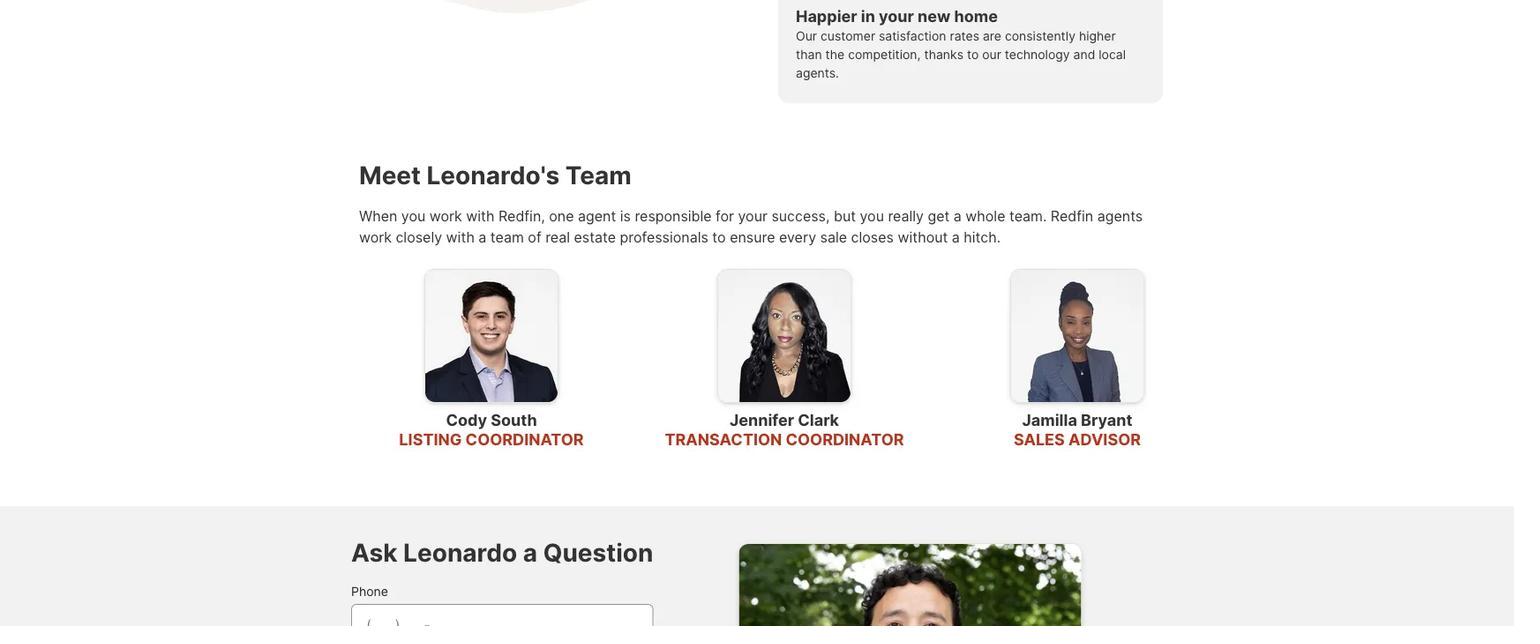 Task type: vqa. For each thing, say whether or not it's contained in the screenshot.
"submit search" image
no



Task type: describe. For each thing, give the bounding box(es) containing it.
happier in your new home our customer satisfaction rates are consistently higher than the competition, thanks to our technology and local agents.
[[796, 7, 1126, 80]]

a left question
[[523, 538, 537, 568]]

leonardo
[[403, 538, 517, 568]]

meet leonardo's team
[[359, 160, 631, 190]]

agent image for jamilla
[[1010, 269, 1144, 403]]

work with redfin image
[[351, 0, 757, 13]]

phone
[[351, 584, 388, 599]]

get
[[928, 207, 950, 224]]

transaction
[[665, 430, 782, 449]]

our
[[796, 28, 817, 43]]

jamilla bryant sales advisor
[[1014, 410, 1141, 449]]

sales
[[1014, 430, 1065, 449]]

agent image for jennifer
[[717, 269, 851, 403]]

hitch.
[[964, 228, 1001, 246]]

of
[[528, 228, 541, 246]]

every
[[779, 228, 816, 246]]

question
[[543, 538, 653, 568]]

advisor
[[1069, 430, 1141, 449]]

your inside the "happier in your new home our customer satisfaction rates are consistently higher than the competition, thanks to our technology and local agents."
[[879, 7, 914, 26]]

1 vertical spatial with
[[446, 228, 475, 246]]

in
[[861, 7, 875, 26]]

clark
[[798, 410, 839, 430]]

a left hitch.
[[952, 228, 960, 246]]

closes
[[851, 228, 894, 246]]

agents.
[[796, 65, 839, 80]]

team
[[565, 160, 631, 190]]

estate
[[574, 228, 616, 246]]

coordinator for clark
[[786, 430, 904, 449]]

and
[[1073, 47, 1095, 62]]

thanks
[[924, 47, 963, 62]]

customer
[[820, 28, 875, 43]]

leonardo's
[[427, 160, 560, 190]]

1 horizontal spatial work
[[429, 207, 462, 224]]

meet
[[359, 160, 421, 190]]

consistently
[[1005, 28, 1075, 43]]

2 you from the left
[[860, 207, 884, 224]]

ask leonardo a question
[[351, 538, 653, 568]]

ensure
[[730, 228, 775, 246]]

redfin
[[1051, 207, 1093, 224]]

agents
[[1097, 207, 1143, 224]]



Task type: locate. For each thing, give the bounding box(es) containing it.
you up closely
[[401, 207, 425, 224]]

agent image
[[424, 269, 559, 403], [717, 269, 851, 403], [1010, 269, 1144, 403]]

satisfaction
[[879, 28, 946, 43]]

happier
[[796, 7, 857, 26]]

a right get
[[954, 207, 962, 224]]

to left our
[[967, 47, 979, 62]]

1 agent image from the left
[[424, 269, 559, 403]]

are
[[983, 28, 1001, 43]]

1 vertical spatial to
[[712, 228, 726, 246]]

0 horizontal spatial coordinator
[[465, 430, 584, 449]]

0 vertical spatial work
[[429, 207, 462, 224]]

1 horizontal spatial you
[[860, 207, 884, 224]]

redfin,
[[498, 207, 545, 224]]

0 vertical spatial your
[[879, 7, 914, 26]]

bryant
[[1081, 410, 1132, 430]]

local
[[1099, 47, 1126, 62]]

for
[[716, 207, 734, 224]]

you up closes
[[860, 207, 884, 224]]

when you work with redfin, one agent is responsible for your success, but you really get a whole team. redfin agents work closely with a team of real estate professionals to ensure every sale closes without a hitch.
[[359, 207, 1143, 246]]

0 horizontal spatial agent image
[[424, 269, 559, 403]]

to inside the "happier in your new home our customer satisfaction rates are consistently higher than the competition, thanks to our technology and local agents."
[[967, 47, 979, 62]]

your inside when you work with redfin, one agent is responsible for your success, but you really get a whole team. redfin agents work closely with a team of real estate professionals to ensure every sale closes without a hitch.
[[738, 207, 768, 224]]

with right closely
[[446, 228, 475, 246]]

0 vertical spatial with
[[466, 207, 494, 224]]

cody
[[446, 410, 487, 430]]

coordinator inside jennifer clark transaction coordinator
[[786, 430, 904, 449]]

you
[[401, 207, 425, 224], [860, 207, 884, 224]]

success,
[[771, 207, 830, 224]]

1 horizontal spatial your
[[879, 7, 914, 26]]

rates
[[950, 28, 979, 43]]

to
[[967, 47, 979, 62], [712, 228, 726, 246]]

1 horizontal spatial to
[[967, 47, 979, 62]]

with up team
[[466, 207, 494, 224]]

coordinator inside cody south listing coordinator
[[465, 430, 584, 449]]

0 horizontal spatial your
[[738, 207, 768, 224]]

0 vertical spatial to
[[967, 47, 979, 62]]

without
[[898, 228, 948, 246]]

2 agent image from the left
[[717, 269, 851, 403]]

to down for
[[712, 228, 726, 246]]

2 horizontal spatial agent image
[[1010, 269, 1144, 403]]

real
[[545, 228, 570, 246]]

1 vertical spatial your
[[738, 207, 768, 224]]

to inside when you work with redfin, one agent is responsible for your success, but you really get a whole team. redfin agents work closely with a team of real estate professionals to ensure every sale closes without a hitch.
[[712, 228, 726, 246]]

competition,
[[848, 47, 921, 62]]

whole
[[966, 207, 1005, 224]]

a left team
[[478, 228, 486, 246]]

work
[[429, 207, 462, 224], [359, 228, 392, 246]]

work down "when"
[[359, 228, 392, 246]]

home
[[954, 7, 998, 26]]

higher
[[1079, 28, 1116, 43]]

0 horizontal spatial you
[[401, 207, 425, 224]]

one
[[549, 207, 574, 224]]

ask
[[351, 538, 398, 568]]

team
[[490, 228, 524, 246]]

coordinator
[[465, 430, 584, 449], [786, 430, 904, 449]]

1 you from the left
[[401, 207, 425, 224]]

technology
[[1005, 47, 1070, 62]]

team.
[[1009, 207, 1047, 224]]

a
[[954, 207, 962, 224], [478, 228, 486, 246], [952, 228, 960, 246], [523, 538, 537, 568]]

responsible
[[635, 207, 712, 224]]

(      )      - text field
[[366, 615, 638, 626]]

with
[[466, 207, 494, 224], [446, 228, 475, 246]]

south
[[491, 410, 537, 430]]

work up closely
[[429, 207, 462, 224]]

cody south listing coordinator
[[399, 410, 584, 449]]

agent
[[578, 207, 616, 224]]

when
[[359, 207, 397, 224]]

but
[[834, 207, 856, 224]]

coordinator down south
[[465, 430, 584, 449]]

your
[[879, 7, 914, 26], [738, 207, 768, 224]]

your up satisfaction
[[879, 7, 914, 26]]

is
[[620, 207, 631, 224]]

coordinator down clark
[[786, 430, 904, 449]]

our
[[982, 47, 1001, 62]]

2 coordinator from the left
[[786, 430, 904, 449]]

agent image for cody
[[424, 269, 559, 403]]

jennifer clark transaction coordinator
[[665, 410, 904, 449]]

1 vertical spatial work
[[359, 228, 392, 246]]

really
[[888, 207, 924, 224]]

1 horizontal spatial coordinator
[[786, 430, 904, 449]]

your up ensure
[[738, 207, 768, 224]]

0 horizontal spatial work
[[359, 228, 392, 246]]

1 coordinator from the left
[[465, 430, 584, 449]]

sale
[[820, 228, 847, 246]]

3 agent image from the left
[[1010, 269, 1144, 403]]

new
[[918, 7, 950, 26]]

0 horizontal spatial to
[[712, 228, 726, 246]]

professionals
[[620, 228, 708, 246]]

listing
[[399, 430, 462, 449]]

1 horizontal spatial agent image
[[717, 269, 851, 403]]

jamilla
[[1022, 410, 1077, 430]]

the
[[825, 47, 845, 62]]

than
[[796, 47, 822, 62]]

jennifer
[[730, 410, 794, 430]]

coordinator for south
[[465, 430, 584, 449]]

closely
[[396, 228, 442, 246]]



